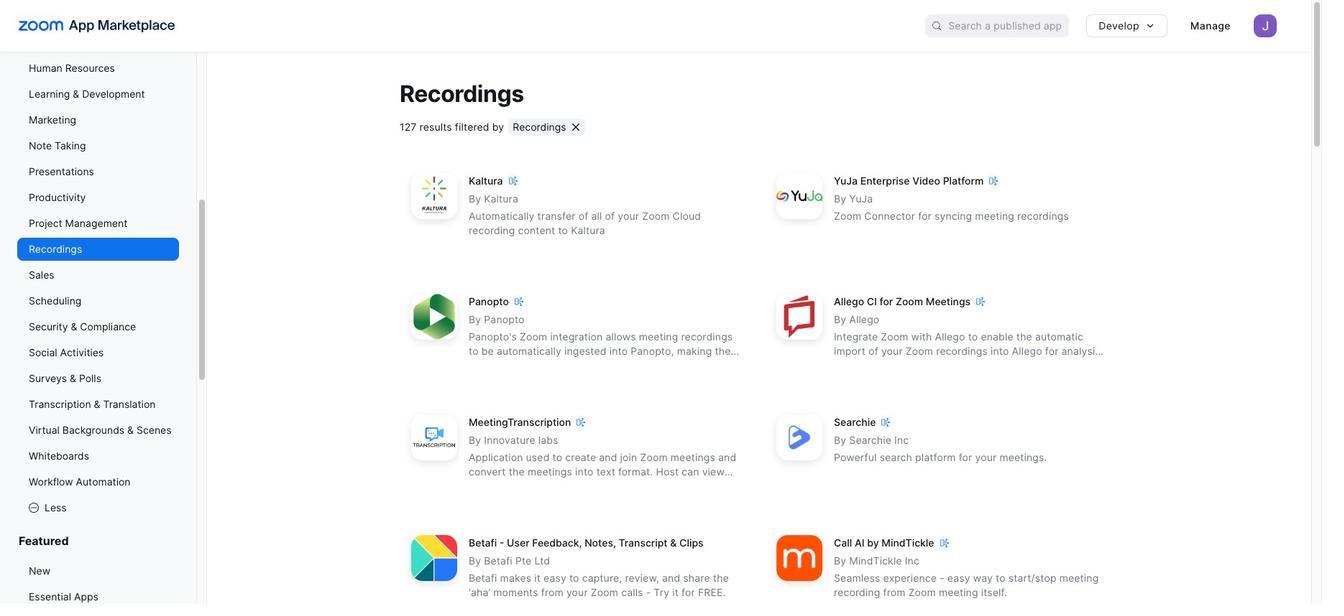 Task type: locate. For each thing, give the bounding box(es) containing it.
yuja left enterprise
[[834, 175, 858, 187]]

by up the application
[[469, 435, 481, 447]]

& inside virtual backgrounds & scenes "link"
[[127, 424, 134, 437]]

compliance
[[80, 321, 136, 333]]

easy inside by mindtickle inc seamless experience - easy way to start/stop meeting recording from zoom meeting itself.
[[948, 573, 971, 585]]

the
[[1017, 331, 1033, 343], [509, 466, 525, 479], [713, 573, 729, 585]]

& inside learning & development link
[[73, 88, 79, 100]]

recording inside by mindtickle inc seamless experience - easy way to start/stop meeting recording from zoom meeting itself.
[[834, 587, 881, 599]]

the up download
[[509, 466, 525, 479]]

& left scenes
[[127, 424, 134, 437]]

1 vertical spatial betafi
[[484, 556, 513, 568]]

project management link
[[17, 212, 179, 235]]

social
[[29, 347, 57, 359]]

to down transfer
[[558, 225, 568, 237]]

0 horizontal spatial it
[[535, 573, 541, 585]]

0 vertical spatial meetings
[[671, 452, 716, 464]]

1 vertical spatial yuja
[[850, 193, 873, 205]]

0 horizontal spatial recording
[[469, 225, 515, 237]]

2 horizontal spatial recordings
[[1018, 210, 1070, 223]]

translation
[[103, 398, 156, 411]]

by up panopto's
[[469, 314, 481, 326]]

for right ci
[[880, 296, 894, 308]]

inc inside by mindtickle inc seamless experience - easy way to start/stop meeting recording from zoom meeting itself.
[[905, 556, 920, 568]]

& inside the transcription & translation link
[[94, 398, 100, 411]]

1 horizontal spatial meetings
[[671, 452, 716, 464]]

searchie
[[834, 417, 876, 429], [850, 435, 892, 447]]

panopto
[[469, 296, 509, 308], [484, 314, 525, 326]]

and left coaching.
[[961, 360, 979, 372]]

0 vertical spatial inc
[[895, 435, 909, 447]]

it down ltd on the left bottom
[[535, 573, 541, 585]]

1 horizontal spatial -
[[646, 587, 651, 599]]

0 horizontal spatial the
[[509, 466, 525, 479]]

by up powerful
[[834, 435, 847, 447]]

zoom down 'capture,'
[[591, 587, 619, 599]]

0 vertical spatial panopto
[[469, 296, 509, 308]]

0 vertical spatial by
[[493, 121, 504, 133]]

& for transcription
[[94, 398, 100, 411]]

0 vertical spatial recording
[[469, 225, 515, 237]]

recordings inside by panopto panopto's zoom integration allows meeting recordings to be automatically ingested into panopto, making them searchable, secure, and easy to share.
[[682, 331, 733, 343]]

your left meetings.
[[976, 452, 997, 464]]

development
[[82, 88, 145, 100]]

1 vertical spatial mindtickle
[[850, 556, 902, 568]]

and right video
[[595, 481, 613, 493]]

0 vertical spatial text
[[597, 466, 616, 479]]

filtered
[[455, 121, 490, 133]]

for down automatic
[[1046, 346, 1059, 358]]

enterprise
[[861, 175, 910, 187]]

1 vertical spatial recording
[[834, 587, 881, 599]]

2 horizontal spatial -
[[940, 573, 945, 585]]

by for by yuja zoom connector for syncing meeting recordings
[[834, 193, 847, 205]]

essential apps
[[29, 591, 98, 603]]

automatically
[[469, 210, 535, 223]]

meeting down way
[[939, 587, 979, 599]]

1 vertical spatial recordings
[[682, 331, 733, 343]]

into inside by allego integrate zoom with allego to enable the automatic import of your zoom recordings into allego for analysis, conversation intelligence, and coaching.
[[991, 346, 1010, 358]]

0 horizontal spatial from
[[541, 587, 564, 599]]

it right try
[[673, 587, 679, 599]]

recordings inside by yuja zoom connector for syncing meeting recordings
[[1018, 210, 1070, 223]]

zoom left connector
[[834, 210, 862, 223]]

- left 'user'
[[500, 538, 505, 550]]

virtual backgrounds & scenes
[[29, 424, 172, 437]]

inc inside "by searchie inc powerful search platform for your meetings."
[[895, 435, 909, 447]]

be
[[482, 346, 494, 358]]

search
[[880, 452, 913, 464]]

automation
[[76, 476, 131, 488]]

meetings up both
[[528, 466, 573, 479]]

the up free.
[[713, 573, 729, 585]]

by right filtered
[[493, 121, 504, 133]]

2 horizontal spatial the
[[1017, 331, 1033, 343]]

by innovature labs application used to create and join zoom meetings and convert the meetings into text format. host can view and download both video and text files.
[[469, 435, 737, 493]]

by for by panopto panopto's zoom integration allows meeting recordings to be automatically ingested into panopto, making them searchable, secure, and easy to share.
[[469, 314, 481, 326]]

zoom up the host
[[641, 452, 668, 464]]

1 vertical spatial -
[[940, 573, 945, 585]]

by down call
[[834, 556, 847, 568]]

transcript
[[619, 538, 668, 550]]

of right all at the left top of page
[[605, 210, 615, 223]]

1 vertical spatial by
[[868, 538, 879, 550]]

into down create
[[576, 466, 594, 479]]

learning & development link
[[17, 83, 179, 106]]

the inside by allego integrate zoom with allego to enable the automatic import of your zoom recordings into allego for analysis, conversation intelligence, and coaching.
[[1017, 331, 1033, 343]]

workflow automation link
[[17, 471, 179, 494]]

2 horizontal spatial into
[[991, 346, 1010, 358]]

and up try
[[662, 573, 681, 585]]

0 horizontal spatial meetings
[[528, 466, 573, 479]]

0 horizontal spatial into
[[576, 466, 594, 479]]

2 vertical spatial the
[[713, 573, 729, 585]]

1 vertical spatial text
[[616, 481, 635, 493]]

recordings down project
[[29, 243, 82, 255]]

& down human resources
[[73, 88, 79, 100]]

banner containing develop
[[0, 0, 1312, 52]]

zoom inside betafi - user feedback, notes, transcript & clips by betafi pte ltd betafi makes it easy to capture, review, and share the 'aha' moments from your zoom calls - try it for free.
[[591, 587, 619, 599]]

by up 'aha'
[[469, 556, 481, 568]]

betafi left 'user'
[[469, 538, 497, 550]]

notes,
[[585, 538, 616, 550]]

by inside "by searchie inc powerful search platform for your meetings."
[[834, 435, 847, 447]]

for
[[919, 210, 932, 223], [880, 296, 894, 308], [1046, 346, 1059, 358], [959, 452, 973, 464], [682, 587, 695, 599]]

1 vertical spatial meetings
[[528, 466, 573, 479]]

allego up coaching.
[[1013, 346, 1043, 358]]

panopto inside by panopto panopto's zoom integration allows meeting recordings to be automatically ingested into panopto, making them searchable, secure, and easy to share.
[[484, 314, 525, 326]]

free.
[[698, 587, 726, 599]]

easy left way
[[948, 573, 971, 585]]

2 vertical spatial -
[[646, 587, 651, 599]]

by down 'yuja enterprise video platform'
[[834, 193, 847, 205]]

zoom inside by panopto panopto's zoom integration allows meeting recordings to be automatically ingested into panopto, making them searchable, secure, and easy to share.
[[520, 331, 548, 343]]

1 horizontal spatial of
[[605, 210, 615, 223]]

to left enable
[[969, 331, 978, 343]]

meetings
[[671, 452, 716, 464], [528, 466, 573, 479]]

share
[[684, 573, 710, 585]]

from
[[541, 587, 564, 599], [884, 587, 906, 599]]

integrate
[[834, 331, 878, 343]]

text left format.
[[597, 466, 616, 479]]

recording down seamless
[[834, 587, 881, 599]]

1 vertical spatial recordings
[[513, 121, 566, 133]]

develop button
[[1087, 14, 1168, 37]]

by inside by panopto panopto's zoom integration allows meeting recordings to be automatically ingested into panopto, making them searchable, secure, and easy to share.
[[469, 314, 481, 326]]

1 vertical spatial searchie
[[850, 435, 892, 447]]

management
[[65, 217, 128, 229]]

to down labs
[[553, 452, 563, 464]]

2 vertical spatial recordings
[[937, 346, 988, 358]]

1 vertical spatial panopto
[[484, 314, 525, 326]]

by kaltura automatically transfer of all of your zoom cloud recording content to kaltura
[[469, 193, 701, 237]]

meeting right syncing
[[976, 210, 1015, 223]]

for down share at right bottom
[[682, 587, 695, 599]]

application
[[469, 452, 523, 464]]

- right experience
[[940, 573, 945, 585]]

0 horizontal spatial recordings
[[682, 331, 733, 343]]

meetings.
[[1000, 452, 1048, 464]]

from inside betafi - user feedback, notes, transcript & clips by betafi pte ltd betafi makes it easy to capture, review, and share the 'aha' moments from your zoom calls - try it for free.
[[541, 587, 564, 599]]

easy down ltd on the left bottom
[[544, 573, 567, 585]]

allego left ci
[[834, 296, 865, 308]]

1 horizontal spatial by
[[868, 538, 879, 550]]

betafi up 'aha'
[[469, 573, 497, 585]]

&
[[73, 88, 79, 100], [71, 321, 77, 333], [70, 373, 76, 385], [94, 398, 100, 411], [127, 424, 134, 437], [671, 538, 677, 550]]

easy down ingested
[[588, 360, 611, 372]]

ingested
[[565, 346, 607, 358]]

inc up experience
[[905, 556, 920, 568]]

recording inside by kaltura automatically transfer of all of your zoom cloud recording content to kaltura
[[469, 225, 515, 237]]

by inside by innovature labs application used to create and join zoom meetings and convert the meetings into text format. host can view and download both video and text files.
[[469, 435, 481, 447]]

0 vertical spatial the
[[1017, 331, 1033, 343]]

for left syncing
[[919, 210, 932, 223]]

way
[[974, 573, 993, 585]]

enable
[[981, 331, 1014, 343]]

-
[[500, 538, 505, 550], [940, 573, 945, 585], [646, 587, 651, 599]]

import
[[834, 346, 866, 358]]

into inside by innovature labs application used to create and join zoom meetings and convert the meetings into text format. host can view and download both video and text files.
[[576, 466, 594, 479]]

zoom inside by kaltura automatically transfer of all of your zoom cloud recording content to kaltura
[[643, 210, 670, 223]]

betafi - user feedback, notes, transcript & clips by betafi pte ltd betafi makes it easy to capture, review, and share the 'aha' moments from your zoom calls - try it for free.
[[469, 538, 729, 599]]

2 from from the left
[[884, 587, 906, 599]]

mindtickle inside by mindtickle inc seamless experience - easy way to start/stop meeting recording from zoom meeting itself.
[[850, 556, 902, 568]]

by for by searchie inc powerful search platform for your meetings.
[[834, 435, 847, 447]]

0 horizontal spatial -
[[500, 538, 505, 550]]

meeting up panopto,
[[639, 331, 679, 343]]

making
[[677, 346, 712, 358]]

by inside betafi - user feedback, notes, transcript & clips by betafi pte ltd betafi makes it easy to capture, review, and share the 'aha' moments from your zoom calls - try it for free.
[[469, 556, 481, 568]]

1 horizontal spatial it
[[673, 587, 679, 599]]

results
[[420, 121, 452, 133]]

recordings
[[400, 80, 524, 108], [513, 121, 566, 133], [29, 243, 82, 255]]

to up itself.
[[996, 573, 1006, 585]]

0 vertical spatial it
[[535, 573, 541, 585]]

resources
[[65, 62, 115, 74]]

1 horizontal spatial the
[[713, 573, 729, 585]]

your inside "by searchie inc powerful search platform for your meetings."
[[976, 452, 997, 464]]

mindtickle up experience
[[882, 538, 935, 550]]

recording down automatically
[[469, 225, 515, 237]]

0 vertical spatial mindtickle
[[882, 538, 935, 550]]

from down ltd on the left bottom
[[541, 587, 564, 599]]

by for by allego integrate zoom with allego to enable the automatic import of your zoom recordings into allego for analysis, conversation intelligence, and coaching.
[[834, 314, 847, 326]]

meetingtranscription
[[469, 417, 571, 429]]

yuja inside by yuja zoom connector for syncing meeting recordings
[[850, 193, 873, 205]]

1 horizontal spatial recordings
[[937, 346, 988, 358]]

1 vertical spatial inc
[[905, 556, 920, 568]]

0 horizontal spatial by
[[493, 121, 504, 133]]

0 vertical spatial -
[[500, 538, 505, 550]]

and left join in the left bottom of the page
[[599, 452, 618, 464]]

new link
[[17, 560, 179, 583]]

by inside by kaltura automatically transfer of all of your zoom cloud recording content to kaltura
[[469, 193, 481, 205]]

betafi up makes
[[484, 556, 513, 568]]

& left polls
[[70, 373, 76, 385]]

into down enable
[[991, 346, 1010, 358]]

yuja down enterprise
[[850, 193, 873, 205]]

transcription & translation
[[29, 398, 156, 411]]

your inside by kaltura automatically transfer of all of your zoom cloud recording content to kaltura
[[618, 210, 640, 223]]

banner
[[0, 0, 1312, 52]]

by for by innovature labs application used to create and join zoom meetings and convert the meetings into text format. host can view and download both video and text files.
[[469, 435, 481, 447]]

into
[[610, 346, 628, 358], [991, 346, 1010, 358], [576, 466, 594, 479]]

by inside by allego integrate zoom with allego to enable the automatic import of your zoom recordings into allego for analysis, conversation intelligence, and coaching.
[[834, 314, 847, 326]]

- left try
[[646, 587, 651, 599]]

to left 'capture,'
[[570, 573, 579, 585]]

by searchie inc powerful search platform for your meetings.
[[834, 435, 1048, 464]]

content
[[518, 225, 556, 237]]

and down the "convert"
[[469, 481, 487, 493]]

text down format.
[[616, 481, 635, 493]]

zoom left cloud
[[643, 210, 670, 223]]

featured
[[19, 534, 69, 549]]

transcription
[[29, 398, 91, 411]]

mindtickle down call ai by mindtickle
[[850, 556, 902, 568]]

it
[[535, 573, 541, 585], [673, 587, 679, 599]]

human
[[29, 62, 62, 74]]

your down 'capture,'
[[567, 587, 588, 599]]

powerful
[[834, 452, 877, 464]]

recordings up 127 results filtered by
[[400, 80, 524, 108]]

panopto's
[[469, 331, 517, 343]]

productivity
[[29, 191, 86, 204]]

new
[[29, 565, 50, 578]]

0 vertical spatial recordings
[[1018, 210, 1070, 223]]

recordings inside by allego integrate zoom with allego to enable the automatic import of your zoom recordings into allego for analysis, conversation intelligence, and coaching.
[[937, 346, 988, 358]]

virtual
[[29, 424, 60, 437]]

1 horizontal spatial easy
[[588, 360, 611, 372]]

essential
[[29, 591, 71, 603]]

inc up search
[[895, 435, 909, 447]]

& left clips
[[671, 538, 677, 550]]

by inside by mindtickle inc seamless experience - easy way to start/stop meeting recording from zoom meeting itself.
[[834, 556, 847, 568]]

whiteboards link
[[17, 445, 179, 468]]

& right security
[[71, 321, 77, 333]]

of up the conversation at the bottom
[[869, 346, 879, 358]]

zoom up automatically
[[520, 331, 548, 343]]

2 vertical spatial recordings
[[29, 243, 82, 255]]

& inside "security & compliance" link
[[71, 321, 77, 333]]

recordings inside recordings link
[[29, 243, 82, 255]]

kaltura
[[469, 175, 503, 187], [484, 193, 519, 205], [571, 225, 606, 237]]

& down surveys & polls link
[[94, 398, 100, 411]]

and down ingested
[[567, 360, 585, 372]]

zoom left with
[[881, 331, 909, 343]]

0 horizontal spatial easy
[[544, 573, 567, 585]]

meeting
[[976, 210, 1015, 223], [639, 331, 679, 343], [1060, 573, 1099, 585], [939, 587, 979, 599]]

the right enable
[[1017, 331, 1033, 343]]

for inside by yuja zoom connector for syncing meeting recordings
[[919, 210, 932, 223]]

recordings inside recordings button
[[513, 121, 566, 133]]

127
[[400, 121, 417, 133]]

activities
[[60, 347, 104, 359]]

recordings right filtered
[[513, 121, 566, 133]]

to inside by kaltura automatically transfer of all of your zoom cloud recording content to kaltura
[[558, 225, 568, 237]]

1 vertical spatial the
[[509, 466, 525, 479]]

1 horizontal spatial from
[[884, 587, 906, 599]]

transfer
[[538, 210, 576, 223]]

your up the conversation at the bottom
[[882, 346, 903, 358]]

security
[[29, 321, 68, 333]]

into down the allows
[[610, 346, 628, 358]]

your right all at the left top of page
[[618, 210, 640, 223]]

2 horizontal spatial of
[[869, 346, 879, 358]]

human resources
[[29, 62, 115, 74]]

allows
[[606, 331, 636, 343]]

for right platform
[[959, 452, 973, 464]]

try
[[654, 587, 670, 599]]

zoom inside by yuja zoom connector for syncing meeting recordings
[[834, 210, 862, 223]]

2 horizontal spatial easy
[[948, 573, 971, 585]]

recordings
[[1018, 210, 1070, 223], [682, 331, 733, 343], [937, 346, 988, 358]]

1 horizontal spatial recording
[[834, 587, 881, 599]]

1 horizontal spatial into
[[610, 346, 628, 358]]

easy inside by panopto panopto's zoom integration allows meeting recordings to be automatically ingested into panopto, making them searchable, secure, and easy to share.
[[588, 360, 611, 372]]

can
[[682, 466, 700, 479]]

apps
[[74, 591, 98, 603]]

by right the ai on the bottom right of the page
[[868, 538, 879, 550]]

by up integrate
[[834, 314, 847, 326]]

zoom up with
[[896, 296, 924, 308]]

by inside by yuja zoom connector for syncing meeting recordings
[[834, 193, 847, 205]]

& inside surveys & polls link
[[70, 373, 76, 385]]

to inside by innovature labs application used to create and join zoom meetings and convert the meetings into text format. host can view and download both video and text files.
[[553, 452, 563, 464]]

meetings up can
[[671, 452, 716, 464]]

by up automatically
[[469, 193, 481, 205]]

zoom down experience
[[909, 587, 936, 599]]

from down experience
[[884, 587, 906, 599]]

1 from from the left
[[541, 587, 564, 599]]

capture,
[[582, 573, 622, 585]]

of left all at the left top of page
[[579, 210, 589, 223]]



Task type: vqa. For each thing, say whether or not it's contained in the screenshot.
game to the bottom
no



Task type: describe. For each thing, give the bounding box(es) containing it.
& for security
[[71, 321, 77, 333]]

meetings
[[926, 296, 971, 308]]

& inside betafi - user feedback, notes, transcript & clips by betafi pte ltd betafi makes it easy to capture, review, and share the 'aha' moments from your zoom calls - try it for free.
[[671, 538, 677, 550]]

panopto,
[[631, 346, 674, 358]]

allego up integrate
[[850, 314, 880, 326]]

call
[[834, 538, 853, 550]]

by panopto panopto's zoom integration allows meeting recordings to be automatically ingested into panopto, making them searchable, secure, and easy to share.
[[469, 314, 740, 372]]

0 vertical spatial kaltura
[[469, 175, 503, 187]]

scheduling link
[[17, 290, 179, 313]]

your inside betafi - user feedback, notes, transcript & clips by betafi pte ltd betafi makes it easy to capture, review, and share the 'aha' moments from your zoom calls - try it for free.
[[567, 587, 588, 599]]

transcription & translation link
[[17, 393, 179, 416]]

recordings for zoom connector for syncing meeting recordings
[[1018, 210, 1070, 223]]

for inside betafi - user feedback, notes, transcript & clips by betafi pte ltd betafi makes it easy to capture, review, and share the 'aha' moments from your zoom calls - try it for free.
[[682, 587, 695, 599]]

learning & development
[[29, 88, 145, 100]]

1 horizontal spatial text
[[616, 481, 635, 493]]

polls
[[79, 373, 101, 385]]

manage button
[[1180, 14, 1243, 37]]

scenes
[[137, 424, 172, 437]]

0 vertical spatial betafi
[[469, 538, 497, 550]]

recordings for recordings link
[[29, 243, 82, 255]]

your inside by allego integrate zoom with allego to enable the automatic import of your zoom recordings into allego for analysis, conversation intelligence, and coaching.
[[882, 346, 903, 358]]

surveys & polls link
[[17, 368, 179, 391]]

of inside by allego integrate zoom with allego to enable the automatic import of your zoom recordings into allego for analysis, conversation intelligence, and coaching.
[[869, 346, 879, 358]]

virtual backgrounds & scenes link
[[17, 419, 179, 442]]

note taking
[[29, 140, 86, 152]]

video
[[566, 481, 592, 493]]

platform
[[943, 175, 984, 187]]

and up view
[[719, 452, 737, 464]]

review,
[[625, 573, 660, 585]]

workflow
[[29, 476, 73, 488]]

0 horizontal spatial of
[[579, 210, 589, 223]]

to inside by allego integrate zoom with allego to enable the automatic import of your zoom recordings into allego for analysis, conversation intelligence, and coaching.
[[969, 331, 978, 343]]

ci
[[867, 296, 877, 308]]

automatically
[[497, 346, 562, 358]]

the inside betafi - user feedback, notes, transcript & clips by betafi pte ltd betafi makes it easy to capture, review, and share the 'aha' moments from your zoom calls - try it for free.
[[713, 573, 729, 585]]

intelligence,
[[900, 360, 958, 372]]

inc for mindtickle inc
[[905, 556, 920, 568]]

recordings button
[[509, 119, 585, 136]]

recordings for recordings button
[[513, 121, 566, 133]]

meeting inside by panopto panopto's zoom integration allows meeting recordings to be automatically ingested into panopto, making them searchable, secure, and easy to share.
[[639, 331, 679, 343]]

the inside by innovature labs application used to create and join zoom meetings and convert the meetings into text format. host can view and download both video and text files.
[[509, 466, 525, 479]]

download
[[490, 481, 537, 493]]

searchie inside "by searchie inc powerful search platform for your meetings."
[[850, 435, 892, 447]]

human resources link
[[17, 57, 179, 80]]

and inside by allego integrate zoom with allego to enable the automatic import of your zoom recordings into allego for analysis, conversation intelligence, and coaching.
[[961, 360, 979, 372]]

2 vertical spatial kaltura
[[571, 225, 606, 237]]

into inside by panopto panopto's zoom integration allows meeting recordings to be automatically ingested into panopto, making them searchable, secure, and easy to share.
[[610, 346, 628, 358]]

0 vertical spatial recordings
[[400, 80, 524, 108]]

all
[[592, 210, 602, 223]]

to left share.
[[613, 360, 623, 372]]

and inside by panopto panopto's zoom integration allows meeting recordings to be automatically ingested into panopto, making them searchable, secure, and easy to share.
[[567, 360, 585, 372]]

search a published app element
[[926, 14, 1070, 37]]

itself.
[[982, 587, 1008, 599]]

convert
[[469, 466, 506, 479]]

inc for searchie inc
[[895, 435, 909, 447]]

zoom down with
[[906, 346, 934, 358]]

1 vertical spatial it
[[673, 587, 679, 599]]

zoom inside by innovature labs application used to create and join zoom meetings and convert the meetings into text format. host can view and download both video and text files.
[[641, 452, 668, 464]]

2 vertical spatial betafi
[[469, 573, 497, 585]]

them
[[715, 346, 740, 358]]

experience
[[884, 573, 937, 585]]

security & compliance link
[[17, 316, 179, 339]]

& for learning
[[73, 88, 79, 100]]

develop
[[1099, 19, 1140, 32]]

sales
[[29, 269, 54, 281]]

whiteboards
[[29, 450, 89, 463]]

meeting right start/stop
[[1060, 573, 1099, 585]]

Search text field
[[949, 15, 1070, 36]]

host
[[656, 466, 679, 479]]

and inside betafi - user feedback, notes, transcript & clips by betafi pte ltd betafi makes it easy to capture, review, and share the 'aha' moments from your zoom calls - try it for free.
[[662, 573, 681, 585]]

backgrounds
[[62, 424, 125, 437]]

feedback,
[[532, 538, 582, 550]]

allego ci for zoom meetings
[[834, 296, 971, 308]]

by for by mindtickle inc seamless experience - easy way to start/stop meeting recording from zoom meeting itself.
[[834, 556, 847, 568]]

call ai by mindtickle
[[834, 538, 935, 550]]

sales link
[[17, 264, 179, 287]]

easy inside betafi - user feedback, notes, transcript & clips by betafi pte ltd betafi makes it easy to capture, review, and share the 'aha' moments from your zoom calls - try it for free.
[[544, 573, 567, 585]]

format.
[[619, 466, 653, 479]]

pte
[[516, 556, 532, 568]]

join
[[620, 452, 638, 464]]

start/stop
[[1009, 573, 1057, 585]]

ai
[[855, 538, 865, 550]]

recordings link
[[17, 238, 179, 261]]

social activities link
[[17, 342, 179, 365]]

both
[[540, 481, 563, 493]]

recordings for panopto's zoom integration allows meeting recordings to be automatically ingested into panopto, making them searchable, secure, and easy to share.
[[682, 331, 733, 343]]

to inside betafi - user feedback, notes, transcript & clips by betafi pte ltd betafi makes it easy to capture, review, and share the 'aha' moments from your zoom calls - try it for free.
[[570, 573, 579, 585]]

files.
[[638, 481, 661, 493]]

innovature
[[484, 435, 536, 447]]

presentations
[[29, 165, 94, 178]]

makes
[[500, 573, 532, 585]]

meeting inside by yuja zoom connector for syncing meeting recordings
[[976, 210, 1015, 223]]

to inside by mindtickle inc seamless experience - easy way to start/stop meeting recording from zoom meeting itself.
[[996, 573, 1006, 585]]

to left the be
[[469, 346, 479, 358]]

yuja enterprise video platform
[[834, 175, 984, 187]]

for inside by allego integrate zoom with allego to enable the automatic import of your zoom recordings into allego for analysis, conversation intelligence, and coaching.
[[1046, 346, 1059, 358]]

allego right with
[[935, 331, 966, 343]]

calls
[[622, 587, 643, 599]]

into for by innovature labs application used to create and join zoom meetings and convert the meetings into text format. host can view and download both video and text files.
[[576, 466, 594, 479]]

connector
[[865, 210, 916, 223]]

surveys & polls
[[29, 373, 101, 385]]

zoom inside by mindtickle inc seamless experience - easy way to start/stop meeting recording from zoom meeting itself.
[[909, 587, 936, 599]]

127 results filtered by
[[400, 121, 504, 133]]

essential apps link
[[17, 586, 179, 605]]

0 vertical spatial searchie
[[834, 417, 876, 429]]

for inside "by searchie inc powerful search platform for your meetings."
[[959, 452, 973, 464]]

manage
[[1191, 19, 1231, 32]]

into for by allego integrate zoom with allego to enable the automatic import of your zoom recordings into allego for analysis, conversation intelligence, and coaching.
[[991, 346, 1010, 358]]

surveys
[[29, 373, 67, 385]]

social activities
[[29, 347, 104, 359]]

analysis,
[[1062, 346, 1104, 358]]

by allego integrate zoom with allego to enable the automatic import of your zoom recordings into allego for analysis, conversation intelligence, and coaching.
[[834, 314, 1104, 372]]

0 horizontal spatial text
[[597, 466, 616, 479]]

automatic
[[1036, 331, 1084, 343]]

less
[[45, 502, 67, 514]]

by for by kaltura automatically transfer of all of your zoom cloud recording content to kaltura
[[469, 193, 481, 205]]

video
[[913, 175, 941, 187]]

syncing
[[935, 210, 973, 223]]

1 vertical spatial kaltura
[[484, 193, 519, 205]]

cloud
[[673, 210, 701, 223]]

taking
[[55, 140, 86, 152]]

marketing link
[[17, 109, 179, 132]]

by mindtickle inc seamless experience - easy way to start/stop meeting recording from zoom meeting itself.
[[834, 556, 1099, 599]]

by yuja zoom connector for syncing meeting recordings
[[834, 193, 1070, 223]]

note taking link
[[17, 135, 179, 158]]

clips
[[680, 538, 704, 550]]

learning
[[29, 88, 70, 100]]

0 vertical spatial yuja
[[834, 175, 858, 187]]

from inside by mindtickle inc seamless experience - easy way to start/stop meeting recording from zoom meeting itself.
[[884, 587, 906, 599]]

ltd
[[535, 556, 550, 568]]

- inside by mindtickle inc seamless experience - easy way to start/stop meeting recording from zoom meeting itself.
[[940, 573, 945, 585]]

& for surveys
[[70, 373, 76, 385]]

workflow automation
[[29, 476, 131, 488]]



